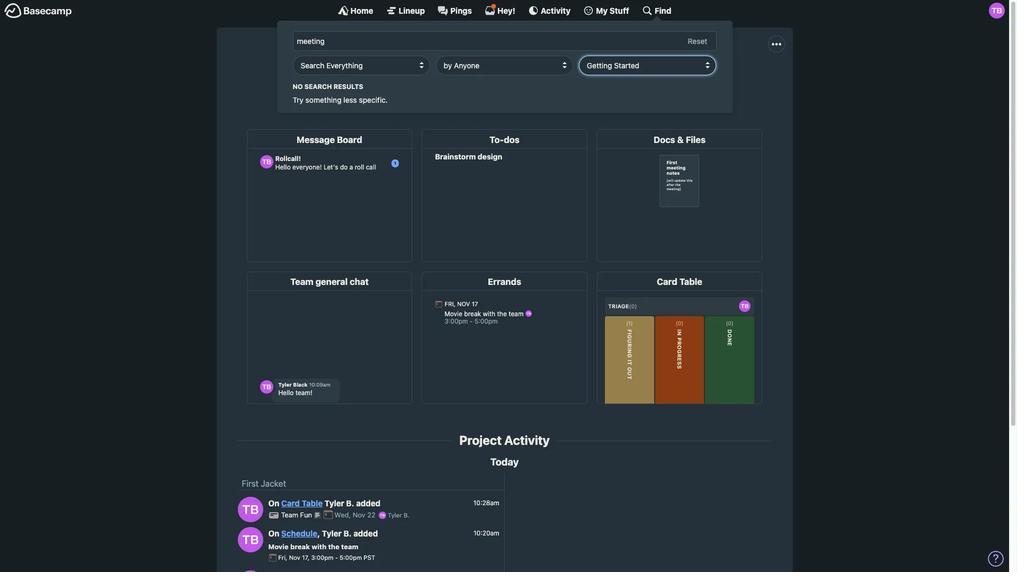 Task type: locate. For each thing, give the bounding box(es) containing it.
2 on from the top
[[268, 529, 279, 538]]

and left strips
[[553, 73, 567, 82]]

a
[[638, 73, 644, 82]]

the up -
[[328, 542, 339, 551]]

0 vertical spatial tyler
[[325, 499, 344, 508]]

of right lot
[[664, 73, 672, 82]]

let's
[[310, 73, 328, 82]]

and right strips
[[593, 73, 608, 82]]

1 horizontal spatial first
[[459, 49, 494, 69]]

1 horizontal spatial the
[[357, 73, 369, 82]]

no search results try something less specific.
[[293, 82, 388, 104]]

b. for tyler b. added
[[346, 499, 354, 508]]

nov
[[353, 511, 365, 519], [289, 554, 300, 561]]

fun
[[300, 511, 312, 519]]

strips
[[570, 73, 591, 82]]

on left card
[[268, 499, 279, 508]]

jacket up card
[[261, 479, 286, 489]]

1 colors! from the left
[[610, 73, 636, 82]]

added
[[356, 499, 381, 508], [354, 529, 378, 538]]

0 vertical spatial activity
[[541, 6, 571, 15]]

jacket
[[389, 73, 412, 82]]

None reset field
[[683, 35, 713, 48]]

nov inside the movie break with the team fri, nov 17, 3:00pm -     5:00pm pst
[[289, 554, 300, 561]]

tyler black image
[[989, 3, 1005, 19], [238, 497, 263, 522], [379, 512, 386, 519]]

2 horizontal spatial tyler black image
[[989, 3, 1005, 19]]

first inside first jacket let's create the first jacket of the company! i am thinking rabits and strips and colors! a lot of colors!
[[459, 49, 494, 69]]

0 horizontal spatial and
[[553, 73, 567, 82]]

jacket for first jacket let's create the first jacket of the company! i am thinking rabits and strips and colors! a lot of colors!
[[497, 49, 551, 69]]

b. up wed, nov 22
[[346, 499, 354, 508]]

home link
[[338, 5, 373, 16]]

of right jacket
[[414, 73, 421, 82]]

added up 22
[[356, 499, 381, 508]]

wed,
[[335, 511, 351, 519]]

2 colors! from the left
[[674, 73, 700, 82]]

0 horizontal spatial first
[[242, 479, 259, 489]]

on card table tyler b. added
[[268, 499, 381, 508]]

0 horizontal spatial colors!
[[610, 73, 636, 82]]

b. right 22
[[404, 512, 409, 519]]

first
[[459, 49, 494, 69], [242, 479, 259, 489]]

the
[[357, 73, 369, 82], [424, 73, 436, 82], [328, 542, 339, 551]]

tyler
[[325, 499, 344, 508], [388, 512, 402, 519], [322, 529, 342, 538]]

added down 22
[[354, 529, 378, 538]]

nov left 22
[[353, 511, 365, 519]]

1 vertical spatial on
[[268, 529, 279, 538]]

1 horizontal spatial and
[[593, 73, 608, 82]]

activity up today
[[504, 433, 550, 448]]

try
[[293, 95, 304, 104]]

1 vertical spatial nov
[[289, 554, 300, 561]]

0 horizontal spatial jacket
[[261, 479, 286, 489]]

hey!
[[497, 6, 515, 15]]

0 vertical spatial b.
[[346, 499, 354, 508]]

pings button
[[438, 5, 472, 16]]

first for first jacket let's create the first jacket of the company! i am thinking rabits and strips and colors! a lot of colors!
[[459, 49, 494, 69]]

search
[[304, 82, 332, 90]]

lineup
[[399, 6, 425, 15]]

b. up team
[[344, 529, 352, 538]]

company!
[[438, 73, 476, 82]]

my
[[596, 6, 608, 15]]

activity left my
[[541, 6, 571, 15]]

0 vertical spatial jacket
[[497, 49, 551, 69]]

10:28am element
[[474, 499, 499, 507]]

0 vertical spatial nov
[[353, 511, 365, 519]]

2 of from the left
[[664, 73, 672, 82]]

colors! left a
[[610, 73, 636, 82]]

lineup link
[[386, 5, 425, 16]]

movie break with the team fri, nov 17, 3:00pm -     5:00pm pst
[[268, 542, 375, 561]]

my stuff
[[596, 6, 629, 15]]

team
[[341, 542, 358, 551]]

1 vertical spatial tyler
[[388, 512, 402, 519]]

1 on from the top
[[268, 499, 279, 508]]

activity
[[541, 6, 571, 15], [504, 433, 550, 448]]

b.
[[346, 499, 354, 508], [404, 512, 409, 519], [344, 529, 352, 538]]

colors!
[[610, 73, 636, 82], [674, 73, 700, 82]]

the left first at the left
[[357, 73, 369, 82]]

0 horizontal spatial nov
[[289, 554, 300, 561]]

the inside the movie break with the team fri, nov 17, 3:00pm -     5:00pm pst
[[328, 542, 339, 551]]

1 vertical spatial activity
[[504, 433, 550, 448]]

10:20am
[[474, 529, 499, 537]]

something
[[306, 95, 342, 104]]

1 horizontal spatial of
[[664, 73, 672, 82]]

0 vertical spatial first
[[459, 49, 494, 69]]

jacket for first jacket
[[261, 479, 286, 489]]

thinking
[[496, 73, 527, 82]]

jacket inside first jacket let's create the first jacket of the company! i am thinking rabits and strips and colors! a lot of colors!
[[497, 49, 551, 69]]

on up movie
[[268, 529, 279, 538]]

break
[[290, 542, 310, 551]]

no
[[293, 82, 303, 90]]

tyler right ,
[[322, 529, 342, 538]]

i
[[478, 73, 480, 82]]

1 vertical spatial first
[[242, 479, 259, 489]]

activity link
[[528, 5, 571, 16]]

rabits
[[529, 73, 551, 82]]

of
[[414, 73, 421, 82], [664, 73, 672, 82]]

switch accounts image
[[4, 3, 72, 19]]

0 horizontal spatial of
[[414, 73, 421, 82]]

1 horizontal spatial colors!
[[674, 73, 700, 82]]

am
[[483, 73, 494, 82]]

added for tyler b. added
[[356, 499, 381, 508]]

colors! right lot
[[674, 73, 700, 82]]

pings
[[450, 6, 472, 15]]

1 vertical spatial b.
[[404, 512, 409, 519]]

1 of from the left
[[414, 73, 421, 82]]

project
[[459, 433, 502, 448]]

0 horizontal spatial the
[[328, 542, 339, 551]]

tyler black image inside main element
[[989, 3, 1005, 19]]

and
[[553, 73, 567, 82], [593, 73, 608, 82]]

1 horizontal spatial jacket
[[497, 49, 551, 69]]

0 horizontal spatial tyler black image
[[238, 497, 263, 522]]

tyler right 22
[[388, 512, 402, 519]]

project activity
[[459, 433, 550, 448]]

1 vertical spatial added
[[354, 529, 378, 538]]

tyler up wed,
[[325, 499, 344, 508]]

the left "company!"
[[424, 73, 436, 82]]

activity inside main element
[[541, 6, 571, 15]]

0 vertical spatial on
[[268, 499, 279, 508]]

jacket up thinking
[[497, 49, 551, 69]]

0 vertical spatial added
[[356, 499, 381, 508]]

first
[[371, 73, 386, 82]]

2 vertical spatial tyler
[[322, 529, 342, 538]]

none reset field inside main element
[[683, 35, 713, 48]]

1 vertical spatial jacket
[[261, 479, 286, 489]]

on
[[268, 499, 279, 508], [268, 529, 279, 538]]

jacket
[[497, 49, 551, 69], [261, 479, 286, 489]]

pst
[[364, 554, 375, 561]]

nov left 17,
[[289, 554, 300, 561]]

2 vertical spatial b.
[[344, 529, 352, 538]]



Task type: describe. For each thing, give the bounding box(es) containing it.
today
[[490, 456, 519, 468]]

b. for ,       tyler b. added
[[344, 529, 352, 538]]

,
[[317, 529, 320, 538]]

my stuff button
[[583, 5, 629, 16]]

on for on card table tyler b. added
[[268, 499, 279, 508]]

-
[[335, 554, 338, 561]]

stuff
[[610, 6, 629, 15]]

3:00pm
[[311, 554, 333, 561]]

10:20am element
[[474, 529, 499, 537]]

card
[[281, 499, 300, 508]]

Search for… search field
[[293, 31, 717, 51]]

less
[[344, 95, 357, 104]]

hey! button
[[485, 4, 515, 16]]

10:28am
[[474, 499, 499, 507]]

22
[[367, 511, 376, 519]]

tyler b.
[[386, 512, 409, 519]]

create
[[330, 73, 355, 82]]

schedule
[[281, 529, 317, 538]]

home
[[351, 6, 373, 15]]

try something less specific. alert
[[293, 82, 717, 105]]

tyler for tyler b. added
[[325, 499, 344, 508]]

first jacket
[[242, 479, 286, 489]]

1 horizontal spatial nov
[[353, 511, 365, 519]]

tyler for ,       tyler b. added
[[322, 529, 342, 538]]

schedule link
[[281, 529, 317, 538]]

movie
[[268, 542, 289, 551]]

team
[[281, 511, 298, 519]]

find
[[655, 6, 671, 15]]

card table link
[[281, 499, 323, 508]]

2 and from the left
[[593, 73, 608, 82]]

table
[[302, 499, 323, 508]]

movie break with the team link
[[268, 542, 358, 551]]

main element
[[0, 0, 1009, 113]]

results
[[334, 82, 363, 90]]

on for on schedule ,       tyler b. added
[[268, 529, 279, 538]]

2 horizontal spatial the
[[424, 73, 436, 82]]

added for ,       tyler b. added
[[354, 529, 378, 538]]

5:00pm
[[340, 554, 362, 561]]

specific.
[[359, 95, 388, 104]]

lot
[[646, 73, 662, 82]]

people on this project element
[[526, 84, 556, 117]]

first for first jacket
[[242, 479, 259, 489]]

17,
[[302, 554, 310, 561]]

first jacket let's create the first jacket of the company! i am thinking rabits and strips and colors! a lot of colors!
[[310, 49, 700, 82]]

find button
[[642, 5, 671, 16]]

on schedule ,       tyler b. added
[[268, 529, 378, 538]]

1 and from the left
[[553, 73, 567, 82]]

first jacket link
[[242, 479, 286, 489]]

with
[[312, 542, 326, 551]]

team fun
[[281, 511, 314, 519]]

wed, nov 22
[[335, 511, 377, 519]]

fri,
[[278, 554, 287, 561]]

1 horizontal spatial tyler black image
[[379, 512, 386, 519]]

tyler black image
[[238, 527, 263, 552]]



Task type: vqa. For each thing, say whether or not it's contained in the screenshot.
o
no



